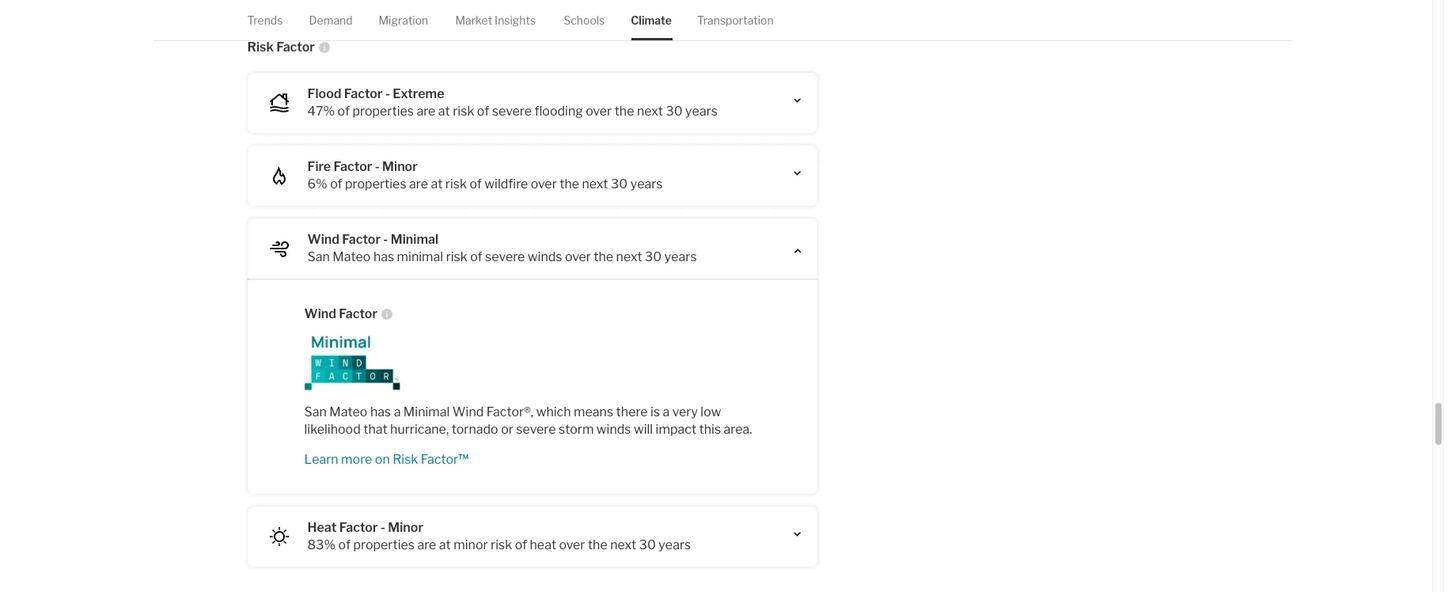 Task type: locate. For each thing, give the bounding box(es) containing it.
1 horizontal spatial winds
[[597, 422, 631, 437]]

minimal up minimal
[[391, 232, 439, 247]]

low
[[701, 404, 722, 419]]

has
[[374, 249, 394, 264], [370, 404, 391, 419]]

wind inside wind factor®, which means there is a very low likelihood that hurricane, tornado or severe storm winds will impact this area.
[[453, 404, 484, 419]]

impact
[[831, 9, 872, 24], [656, 422, 697, 437]]

impact inside wind factor®, which means there is a very low likelihood that hurricane, tornado or severe storm winds will impact this area.
[[656, 422, 697, 437]]

this
[[699, 422, 721, 437]]

factor™
[[421, 452, 469, 467]]

market insights link
[[456, 0, 536, 41]]

0 horizontal spatial winds
[[528, 249, 563, 264]]

2 vertical spatial at
[[439, 537, 451, 552]]

at inside flood factor - extreme 47% of properties are at risk of severe flooding over the next 30 years
[[438, 103, 450, 118]]

severe down wildfire
[[485, 249, 525, 264]]

2 a from the left
[[663, 404, 670, 419]]

wind factor
[[304, 306, 378, 321]]

properties down extreme
[[353, 103, 414, 118]]

san right in at top
[[931, 9, 953, 24]]

- inside flood factor - extreme 47% of properties are at risk of severe flooding over the next 30 years
[[385, 86, 390, 101]]

more
[[341, 452, 372, 467]]

heat right wind,
[[740, 9, 766, 24]]

47%
[[308, 103, 335, 118]]

minor down extreme
[[382, 159, 418, 174]]

severe
[[492, 103, 532, 118], [485, 249, 525, 264], [516, 422, 556, 437]]

1 horizontal spatial that
[[769, 9, 793, 24]]

properties right 6%
[[345, 176, 407, 191]]

0 vertical spatial properties
[[353, 103, 414, 118]]

floods,
[[607, 9, 647, 24]]

risk
[[453, 103, 475, 118], [446, 176, 467, 191], [446, 249, 468, 264], [491, 537, 512, 552]]

are down extreme
[[417, 103, 436, 118]]

1 vertical spatial san
[[308, 249, 330, 264]]

- for flood
[[385, 86, 390, 101]]

flood factor - extreme 47% of properties are at risk of severe flooding over the next 30 years
[[308, 86, 718, 118]]

risk inside wind factor - minimal san mateo has minimal risk of severe winds over the next 30 years
[[446, 249, 468, 264]]

san inside wind factor - minimal san mateo has minimal risk of severe winds over the next 30 years
[[308, 249, 330, 264]]

years inside wind factor - minimal san mateo has minimal risk of severe winds over the next 30 years
[[665, 249, 697, 264]]

and right "hazards"
[[414, 9, 436, 24]]

migration
[[379, 13, 428, 27]]

mateo inside wind factor - minimal san mateo has minimal risk of severe winds over the next 30 years
[[333, 249, 371, 264]]

risk left wildfire
[[446, 176, 467, 191]]

the
[[615, 103, 635, 118], [560, 176, 580, 191], [594, 249, 614, 264], [588, 537, 608, 552]]

30
[[666, 103, 683, 118], [611, 176, 628, 191], [645, 249, 662, 264], [639, 537, 656, 552]]

the inside wind factor - minimal san mateo has minimal risk of severe winds over the next 30 years
[[594, 249, 614, 264]]

severe inside flood factor - extreme 47% of properties are at risk of severe flooding over the next 30 years
[[492, 103, 532, 118]]

risk
[[247, 39, 274, 54], [393, 452, 418, 467]]

0 vertical spatial learn
[[247, 9, 282, 24]]

2 vertical spatial properties
[[353, 537, 415, 552]]

properties for heat
[[353, 537, 415, 552]]

1 horizontal spatial a
[[663, 404, 670, 419]]

properties inside flood factor - extreme 47% of properties are at risk of severe flooding over the next 30 years
[[353, 103, 414, 118]]

0 vertical spatial risk
[[247, 39, 274, 54]]

a right is
[[663, 404, 670, 419]]

next inside fire factor - minor 6% of properties are at risk of wildfire over the next 30 years
[[582, 176, 608, 191]]

has up hurricane,
[[370, 404, 391, 419]]

properties right 83%
[[353, 537, 415, 552]]

could
[[796, 9, 828, 24]]

properties for fire
[[345, 176, 407, 191]]

of left wildfire
[[470, 176, 482, 191]]

winds
[[528, 249, 563, 264], [597, 422, 631, 437]]

mateo up wind factor
[[333, 249, 371, 264]]

factor inside wind factor - minimal san mateo has minimal risk of severe winds over the next 30 years
[[342, 232, 381, 247]]

30 inside the heat factor - minor 83% of properties are at minor        risk of heat over the next 30 years
[[639, 537, 656, 552]]

are inside the heat factor - minor 83% of properties are at minor        risk of heat over the next 30 years
[[418, 537, 437, 552]]

1 vertical spatial at
[[431, 176, 443, 191]]

over inside wind factor - minimal san mateo has minimal risk of severe winds over the next 30 years
[[565, 249, 591, 264]]

or
[[501, 422, 514, 437]]

are inside fire factor - minor 6% of properties are at risk of wildfire over the next 30 years
[[409, 176, 428, 191]]

are inside flood factor - extreme 47% of properties are at risk of severe flooding over the next 30 years
[[417, 103, 436, 118]]

0 vertical spatial minimal
[[391, 232, 439, 247]]

0 horizontal spatial risk
[[247, 39, 274, 54]]

and
[[414, 9, 436, 24], [715, 9, 737, 24]]

factor for flood factor - extreme 47% of properties are at risk of severe flooding over the next 30 years
[[344, 86, 383, 101]]

impact down very
[[656, 422, 697, 437]]

wind inside wind factor - minimal san mateo has minimal risk of severe winds over the next 30 years
[[308, 232, 340, 247]]

at inside the heat factor - minor 83% of properties are at minor        risk of heat over the next 30 years
[[439, 537, 451, 552]]

homes
[[875, 9, 915, 24]]

0 vertical spatial minor
[[382, 159, 418, 174]]

heat right minor
[[530, 537, 557, 552]]

risk inside the heat factor - minor 83% of properties are at minor        risk of heat over the next 30 years
[[491, 537, 512, 552]]

0 vertical spatial has
[[374, 249, 394, 264]]

fires,
[[650, 9, 679, 24]]

wind factor score logo image
[[304, 335, 760, 391]]

1 vertical spatial that
[[364, 422, 388, 437]]

risk down trends at the top left
[[247, 39, 274, 54]]

learn up risk factor on the top left
[[247, 9, 282, 24]]

1 horizontal spatial and
[[715, 9, 737, 24]]

30 inside fire factor - minor 6% of properties are at risk of wildfire over the next 30 years
[[611, 176, 628, 191]]

minor for risk
[[382, 159, 418, 174]]

1 vertical spatial minimal
[[404, 404, 450, 419]]

are up minimal
[[409, 176, 428, 191]]

0 vertical spatial that
[[769, 9, 793, 24]]

1 horizontal spatial impact
[[831, 9, 872, 24]]

- for wind
[[383, 232, 388, 247]]

severe left flooding
[[492, 103, 532, 118]]

san up wind factor
[[308, 249, 330, 264]]

0 vertical spatial at
[[438, 103, 450, 118]]

1 horizontal spatial heat
[[740, 9, 766, 24]]

san
[[931, 9, 953, 24], [308, 249, 330, 264], [304, 404, 327, 419]]

risk inside flood factor - extreme 47% of properties are at risk of severe flooding over the next 30 years
[[453, 103, 475, 118]]

demand link
[[309, 0, 353, 41]]

winds inside wind factor - minimal san mateo has minimal risk of severe winds over the next 30 years
[[528, 249, 563, 264]]

factor inside fire factor - minor 6% of properties are at risk of wildfire over the next 30 years
[[334, 159, 372, 174]]

years inside fire factor - minor 6% of properties are at risk of wildfire over the next 30 years
[[631, 176, 663, 191]]

heat
[[740, 9, 766, 24], [530, 537, 557, 552]]

2 vertical spatial are
[[418, 537, 437, 552]]

1 vertical spatial minor
[[388, 520, 424, 535]]

at
[[438, 103, 450, 118], [431, 176, 443, 191], [439, 537, 451, 552]]

0 horizontal spatial learn
[[247, 9, 282, 24]]

1 horizontal spatial learn
[[304, 452, 339, 467]]

wind factor - minimal san mateo has minimal risk of severe winds over the next 30 years
[[308, 232, 697, 264]]

mateo
[[333, 249, 371, 264], [330, 404, 368, 419]]

0 horizontal spatial that
[[364, 422, 388, 437]]

0 vertical spatial mateo
[[333, 249, 371, 264]]

demand
[[309, 13, 353, 27]]

learn more on risk factor™
[[304, 452, 469, 467]]

2 vertical spatial wind
[[453, 404, 484, 419]]

- for heat
[[381, 520, 386, 535]]

- inside fire factor - minor 6% of properties are at risk of wildfire over the next 30 years
[[375, 159, 380, 174]]

san up likelihood
[[304, 404, 327, 419]]

years
[[686, 103, 718, 118], [631, 176, 663, 191], [665, 249, 697, 264], [659, 537, 691, 552]]

- inside the heat factor - minor 83% of properties are at minor        risk of heat over the next 30 years
[[381, 520, 386, 535]]

risk factor
[[247, 39, 315, 54]]

0 vertical spatial wind
[[308, 232, 340, 247]]

1 vertical spatial are
[[409, 176, 428, 191]]

years inside the heat factor - minor 83% of properties are at minor        risk of heat over the next 30 years
[[659, 537, 691, 552]]

impact right could
[[831, 9, 872, 24]]

of right minimal
[[470, 249, 483, 264]]

at left wildfire
[[431, 176, 443, 191]]

-
[[385, 86, 390, 101], [375, 159, 380, 174], [383, 232, 388, 247], [381, 520, 386, 535]]

wildfire
[[485, 176, 528, 191]]

in
[[918, 9, 928, 24]]

a
[[394, 404, 401, 419], [663, 404, 670, 419]]

learn down likelihood
[[304, 452, 339, 467]]

minor for minor
[[388, 520, 424, 535]]

natural
[[321, 9, 363, 24]]

2 vertical spatial severe
[[516, 422, 556, 437]]

years inside flood factor - extreme 47% of properties are at risk of severe flooding over the next 30 years
[[686, 103, 718, 118]]

risk right minimal
[[446, 249, 468, 264]]

there
[[616, 404, 648, 419]]

as
[[591, 9, 605, 24]]

risk right on
[[393, 452, 418, 467]]

minimal inside wind factor - minimal san mateo has minimal risk of severe winds over the next 30 years
[[391, 232, 439, 247]]

1 horizontal spatial risk
[[393, 452, 418, 467]]

over
[[586, 103, 612, 118], [531, 176, 557, 191], [565, 249, 591, 264], [559, 537, 585, 552]]

1 vertical spatial has
[[370, 404, 391, 419]]

mateo up likelihood
[[330, 404, 368, 419]]

winds inside wind factor®, which means there is a very low likelihood that hurricane, tornado or severe storm winds will impact this area.
[[597, 422, 631, 437]]

flooding
[[535, 103, 583, 118]]

risk up fire factor - minor 6% of properties are at risk of wildfire over the next 30 years
[[453, 103, 475, 118]]

extreme
[[393, 86, 445, 101]]

1 vertical spatial wind
[[304, 306, 336, 321]]

1 vertical spatial properties
[[345, 176, 407, 191]]

at left minor
[[439, 537, 451, 552]]

wind
[[308, 232, 340, 247], [304, 306, 336, 321], [453, 404, 484, 419]]

that left could
[[769, 9, 793, 24]]

severe inside wind factor®, which means there is a very low likelihood that hurricane, tornado or severe storm winds will impact this area.
[[516, 422, 556, 437]]

0 horizontal spatial impact
[[656, 422, 697, 437]]

risk right minor
[[491, 537, 512, 552]]

learn
[[247, 9, 282, 24], [304, 452, 339, 467]]

0 vertical spatial impact
[[831, 9, 872, 24]]

has left minimal
[[374, 249, 394, 264]]

minimal up hurricane,
[[404, 404, 450, 419]]

properties
[[353, 103, 414, 118], [345, 176, 407, 191], [353, 537, 415, 552]]

factor inside flood factor - extreme 47% of properties are at risk of severe flooding over the next 30 years
[[344, 86, 383, 101]]

1 vertical spatial learn
[[304, 452, 339, 467]]

83%
[[308, 537, 336, 552]]

that down san mateo has a minimal
[[364, 422, 388, 437]]

1 vertical spatial winds
[[597, 422, 631, 437]]

minor down learn more on risk factor™
[[388, 520, 424, 535]]

are
[[417, 103, 436, 118], [409, 176, 428, 191], [418, 537, 437, 552]]

factor
[[276, 39, 315, 54], [344, 86, 383, 101], [334, 159, 372, 174], [342, 232, 381, 247], [339, 306, 378, 321], [339, 520, 378, 535]]

- for fire
[[375, 159, 380, 174]]

0 vertical spatial winds
[[528, 249, 563, 264]]

1 and from the left
[[414, 9, 436, 24]]

learn more on risk factor™ link
[[304, 451, 760, 468]]

hazards
[[365, 9, 412, 24]]

at for wildfire
[[431, 176, 443, 191]]

factor inside the heat factor - minor 83% of properties are at minor        risk of heat over the next 30 years
[[339, 520, 378, 535]]

san mateo has a minimal
[[304, 404, 450, 419]]

1 vertical spatial mateo
[[330, 404, 368, 419]]

of right minor
[[515, 537, 527, 552]]

1 vertical spatial heat
[[530, 537, 557, 552]]

properties inside the heat factor - minor 83% of properties are at minor        risk of heat over the next 30 years
[[353, 537, 415, 552]]

0 vertical spatial severe
[[492, 103, 532, 118]]

the inside flood factor - extreme 47% of properties are at risk of severe flooding over the next 30 years
[[615, 103, 635, 118]]

- inside wind factor - minimal san mateo has minimal risk of severe winds over the next 30 years
[[383, 232, 388, 247]]

properties inside fire factor - minor 6% of properties are at risk of wildfire over the next 30 years
[[345, 176, 407, 191]]

are left minor
[[418, 537, 437, 552]]

severe down 'which'
[[516, 422, 556, 437]]

minimal
[[391, 232, 439, 247], [404, 404, 450, 419]]

next inside wind factor - minimal san mateo has minimal risk of severe winds over the next 30 years
[[616, 249, 643, 264]]

at down extreme
[[438, 103, 450, 118]]

of
[[338, 103, 350, 118], [477, 103, 490, 118], [330, 176, 343, 191], [470, 176, 482, 191], [470, 249, 483, 264], [338, 537, 351, 552], [515, 537, 527, 552]]

factor for heat factor - minor 83% of properties are at minor        risk of heat over the next 30 years
[[339, 520, 378, 535]]

1 vertical spatial severe
[[485, 249, 525, 264]]

means
[[574, 404, 614, 419]]

at for severe
[[438, 103, 450, 118]]

0 vertical spatial are
[[417, 103, 436, 118]]

trends
[[247, 13, 283, 27]]

0 horizontal spatial a
[[394, 404, 401, 419]]

minor inside fire factor - minor 6% of properties are at risk of wildfire over the next 30 years
[[382, 159, 418, 174]]

minor inside the heat factor - minor 83% of properties are at minor        risk of heat over the next 30 years
[[388, 520, 424, 535]]

1 vertical spatial impact
[[656, 422, 697, 437]]

0 horizontal spatial and
[[414, 9, 436, 24]]

that
[[769, 9, 793, 24], [364, 422, 388, 437]]

a up hurricane,
[[394, 404, 401, 419]]

minor
[[382, 159, 418, 174], [388, 520, 424, 535]]

at inside fire factor - minor 6% of properties are at risk of wildfire over the next 30 years
[[431, 176, 443, 191]]

are for severe
[[417, 103, 436, 118]]

0 horizontal spatial heat
[[530, 537, 557, 552]]

and right wind,
[[715, 9, 737, 24]]

next
[[637, 103, 663, 118], [582, 176, 608, 191], [616, 249, 643, 264], [611, 537, 637, 552]]



Task type: describe. For each thing, give the bounding box(es) containing it.
30 inside flood factor - extreme 47% of properties are at risk of severe flooding over the next 30 years
[[666, 103, 683, 118]]

next inside flood factor - extreme 47% of properties are at risk of severe flooding over the next 30 years
[[637, 103, 663, 118]]

trends link
[[247, 0, 283, 41]]

insights
[[495, 13, 536, 27]]

risks,
[[527, 9, 558, 24]]

heat inside the heat factor - minor 83% of properties are at minor        risk of heat over the next 30 years
[[530, 537, 557, 552]]

flood
[[308, 86, 342, 101]]

0 vertical spatial heat
[[740, 9, 766, 24]]

wind for wind factor®, which means there is a very low likelihood that hurricane, tornado or severe storm winds will impact this area.
[[453, 404, 484, 419]]

wind for wind factor
[[304, 306, 336, 321]]

is
[[651, 404, 660, 419]]

of right 6%
[[330, 176, 343, 191]]

next inside the heat factor - minor 83% of properties are at minor        risk of heat over the next 30 years
[[611, 537, 637, 552]]

learn about natural hazards and environmental risks, such as floods, fires, wind, and heat that      could impact homes in san mateo.
[[247, 9, 996, 24]]

will
[[634, 422, 653, 437]]

wind for wind factor - minimal san mateo has minimal risk of severe winds over the next 30 years
[[308, 232, 340, 247]]

the inside fire factor - minor 6% of properties are at risk of wildfire over the next 30 years
[[560, 176, 580, 191]]

minimal
[[397, 249, 444, 264]]

minor
[[454, 537, 488, 552]]

properties for flood
[[353, 103, 414, 118]]

are for wildfire
[[409, 176, 428, 191]]

30 inside wind factor - minimal san mateo has minimal risk of severe winds over the next 30 years
[[645, 249, 662, 264]]

market insights
[[456, 13, 536, 27]]

tornado
[[452, 422, 499, 437]]

learn for learn more on risk factor™
[[304, 452, 339, 467]]

of right 83%
[[338, 537, 351, 552]]

wind,
[[682, 9, 712, 24]]

very
[[673, 404, 698, 419]]

the inside the heat factor - minor 83% of properties are at minor        risk of heat over the next 30 years
[[588, 537, 608, 552]]

learn for learn about natural hazards and environmental risks, such as floods, fires, wind, and heat that      could impact homes in san mateo.
[[247, 9, 282, 24]]

schools link
[[564, 0, 605, 41]]

mateo.
[[956, 9, 996, 24]]

6%
[[308, 176, 328, 191]]

0 vertical spatial san
[[931, 9, 953, 24]]

1 vertical spatial risk
[[393, 452, 418, 467]]

climate link
[[631, 0, 672, 41]]

a inside wind factor®, which means there is a very low likelihood that hurricane, tornado or severe storm winds will impact this area.
[[663, 404, 670, 419]]

of inside wind factor - minimal san mateo has minimal risk of severe winds over the next 30 years
[[470, 249, 483, 264]]

hurricane,
[[390, 422, 449, 437]]

factor for fire factor - minor 6% of properties are at risk of wildfire over the next 30 years
[[334, 159, 372, 174]]

factor for wind factor
[[339, 306, 378, 321]]

transportation link
[[697, 0, 774, 41]]

that inside wind factor®, which means there is a very low likelihood that hurricane, tornado or severe storm winds will impact this area.
[[364, 422, 388, 437]]

storm
[[559, 422, 594, 437]]

transportation
[[697, 13, 774, 27]]

has inside wind factor - minimal san mateo has minimal risk of severe winds over the next 30 years
[[374, 249, 394, 264]]

which
[[537, 404, 571, 419]]

1 a from the left
[[394, 404, 401, 419]]

schools
[[564, 13, 605, 27]]

market
[[456, 13, 493, 27]]

over inside the heat factor - minor 83% of properties are at minor        risk of heat over the next 30 years
[[559, 537, 585, 552]]

heat
[[308, 520, 337, 535]]

of right 47%
[[338, 103, 350, 118]]

wind factor®, which means there is a very low likelihood that hurricane, tornado or severe storm winds will impact this area.
[[304, 404, 753, 437]]

on
[[375, 452, 390, 467]]

at for of
[[439, 537, 451, 552]]

climate
[[631, 13, 672, 27]]

area.
[[724, 422, 753, 437]]

factor for wind factor - minimal san mateo has minimal risk of severe winds over the next 30 years
[[342, 232, 381, 247]]

are for of
[[418, 537, 437, 552]]

heat factor - minor 83% of properties are at minor        risk of heat over the next 30 years
[[308, 520, 691, 552]]

2 vertical spatial san
[[304, 404, 327, 419]]

fire factor - minor 6% of properties are at risk of wildfire over the next 30 years
[[308, 159, 663, 191]]

migration link
[[379, 0, 428, 41]]

factor for risk factor
[[276, 39, 315, 54]]

likelihood
[[304, 422, 361, 437]]

such
[[560, 9, 589, 24]]

factor®,
[[487, 404, 534, 419]]

about
[[284, 9, 319, 24]]

severe inside wind factor - minimal san mateo has minimal risk of severe winds over the next 30 years
[[485, 249, 525, 264]]

over inside flood factor - extreme 47% of properties are at risk of severe flooding over the next 30 years
[[586, 103, 612, 118]]

of up fire factor - minor 6% of properties are at risk of wildfire over the next 30 years
[[477, 103, 490, 118]]

environmental
[[439, 9, 524, 24]]

fire
[[308, 159, 331, 174]]

risk inside fire factor - minor 6% of properties are at risk of wildfire over the next 30 years
[[446, 176, 467, 191]]

2 and from the left
[[715, 9, 737, 24]]

over inside fire factor - minor 6% of properties are at risk of wildfire over the next 30 years
[[531, 176, 557, 191]]



Task type: vqa. For each thing, say whether or not it's contained in the screenshot.
the San within wind factor - minimal san mateo has minimal risk of severe winds over the next 30 years
yes



